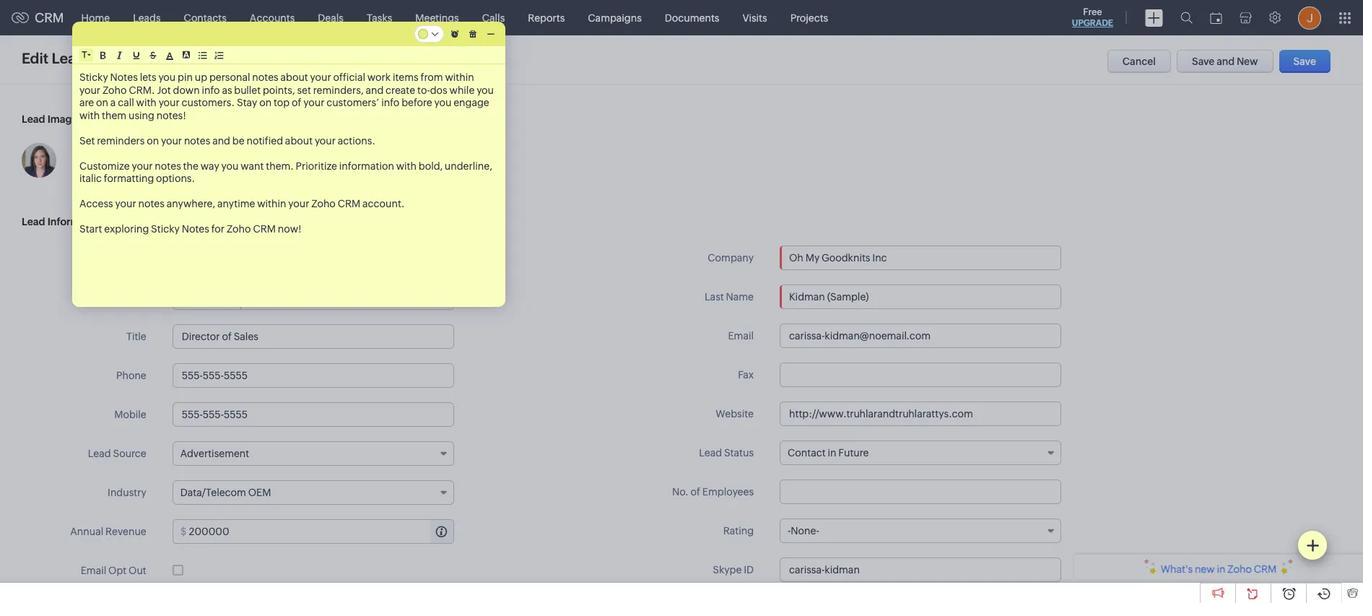 Task type: locate. For each thing, give the bounding box(es) containing it.
company
[[708, 252, 754, 264]]

reminders
[[97, 135, 145, 146]]

image
[[47, 113, 78, 125]]

while
[[450, 84, 475, 96]]

your up prioritize
[[315, 135, 336, 146]]

to-
[[418, 84, 430, 96]]

1 horizontal spatial email
[[729, 330, 754, 342]]

0 horizontal spatial sticky
[[79, 72, 108, 83]]

and
[[1217, 56, 1236, 67], [366, 84, 384, 96], [212, 135, 230, 146]]

stay
[[237, 97, 257, 108]]

with left bold,
[[396, 160, 417, 172]]

engage
[[454, 97, 490, 108]]

1 horizontal spatial save
[[1294, 56, 1317, 67]]

on down using
[[147, 135, 159, 146]]

tasks
[[367, 12, 393, 23]]

lead for lead status
[[699, 447, 722, 459]]

1 horizontal spatial and
[[366, 84, 384, 96]]

0 vertical spatial of
[[292, 97, 302, 108]]

zoho up a
[[102, 84, 127, 96]]

1 vertical spatial about
[[285, 135, 313, 146]]

notes left for
[[182, 223, 209, 235]]

notes inside 'sticky notes lets you pin up personal notes about your official work items from within your zoho crm. jot down info as bullet points, set reminders, and create to-dos while you are on a call with your customers. stay on top of your customers' info before you engage with them using notes!'
[[110, 72, 138, 83]]

within up the while
[[445, 72, 474, 83]]

1 vertical spatial notes
[[182, 223, 209, 235]]

lead for lead image
[[22, 113, 45, 125]]

lead left information
[[22, 216, 45, 228]]

notes!
[[157, 109, 186, 121]]

1 horizontal spatial crm
[[253, 223, 276, 235]]

0 vertical spatial and
[[1217, 56, 1236, 67]]

customize
[[79, 160, 130, 172]]

your inside customize your notes the way you want them. prioritize information with bold, underline, italic formatting options.
[[132, 160, 153, 172]]

lead left owner in the left of the page
[[89, 252, 112, 264]]

reminder image
[[451, 30, 459, 38]]

1 vertical spatial info
[[382, 97, 400, 108]]

info up customers.
[[202, 84, 220, 96]]

owner
[[114, 252, 146, 264]]

0 horizontal spatial save
[[1193, 56, 1215, 67]]

information
[[47, 216, 104, 228]]

notes
[[110, 72, 138, 83], [182, 223, 209, 235]]

your
[[310, 72, 331, 83], [79, 84, 100, 96], [159, 97, 180, 108], [304, 97, 325, 108], [161, 135, 182, 146], [315, 135, 336, 146], [132, 160, 153, 172], [115, 198, 136, 210], [288, 198, 309, 210]]

lead status
[[699, 447, 754, 459]]

employees
[[703, 486, 754, 498]]

0 vertical spatial info
[[202, 84, 220, 96]]

1 save from the left
[[1193, 56, 1215, 67]]

edit down crm link
[[22, 50, 49, 66]]

1 vertical spatial zoho
[[312, 198, 336, 210]]

home link
[[70, 0, 121, 35]]

0 horizontal spatial crm
[[35, 10, 64, 25]]

2 vertical spatial with
[[396, 160, 417, 172]]

0 horizontal spatial notes
[[110, 72, 138, 83]]

email for email opt out
[[81, 565, 106, 577]]

jot
[[157, 84, 171, 96]]

0 horizontal spatial and
[[212, 135, 230, 146]]

set
[[297, 84, 311, 96]]

lead
[[52, 50, 85, 66], [22, 113, 45, 125], [22, 216, 45, 228], [89, 252, 112, 264], [699, 447, 722, 459], [88, 448, 111, 459]]

0 horizontal spatial zoho
[[102, 84, 127, 96]]

crm left 'account.'
[[338, 198, 361, 210]]

0 horizontal spatial of
[[292, 97, 302, 108]]

sticky down edit lead edit page layout
[[79, 72, 108, 83]]

save and new button
[[1178, 50, 1274, 73]]

about
[[281, 72, 308, 83], [285, 135, 313, 146]]

exploring
[[104, 223, 149, 235]]

0 vertical spatial about
[[281, 72, 308, 83]]

calendar image
[[1211, 12, 1223, 23]]

lead up 'are'
[[52, 50, 85, 66]]

lead for lead source
[[88, 448, 111, 459]]

None text field
[[780, 285, 1062, 309], [780, 324, 1062, 348], [172, 402, 454, 427], [780, 480, 1062, 504], [780, 285, 1062, 309], [780, 324, 1062, 348], [172, 402, 454, 427], [780, 480, 1062, 504]]

notes up options.
[[155, 160, 181, 172]]

you inside customize your notes the way you want them. prioritize information with bold, underline, italic formatting options.
[[221, 160, 239, 172]]

of inside 'sticky notes lets you pin up personal notes about your official work items from within your zoho crm. jot down info as bullet points, set reminders, and create to-dos while you are on a call with your customers. stay on top of your customers' info before you engage with them using notes!'
[[292, 97, 302, 108]]

from
[[421, 72, 443, 83]]

1 horizontal spatial notes
[[182, 223, 209, 235]]

info down create
[[382, 97, 400, 108]]

sticky
[[79, 72, 108, 83], [151, 223, 180, 235]]

0 vertical spatial email
[[729, 330, 754, 342]]

0 vertical spatial within
[[445, 72, 474, 83]]

crm left now!
[[253, 223, 276, 235]]

create new sticky note image
[[1307, 539, 1320, 552]]

1 horizontal spatial zoho
[[227, 223, 251, 235]]

0 vertical spatial notes
[[110, 72, 138, 83]]

0 horizontal spatial email
[[81, 565, 106, 577]]

edit page layout link
[[93, 52, 170, 64]]

1 vertical spatial crm
[[338, 198, 361, 210]]

notified
[[247, 135, 283, 146]]

about up prioritize
[[285, 135, 313, 146]]

profile image
[[1299, 6, 1322, 29]]

new
[[1238, 56, 1259, 67]]

notes
[[252, 72, 279, 83], [184, 135, 210, 146], [155, 160, 181, 172], [138, 198, 165, 210]]

and left be
[[212, 135, 230, 146]]

with down 'are'
[[79, 109, 100, 121]]

on left a
[[96, 97, 108, 108]]

account.
[[363, 198, 405, 210]]

1 horizontal spatial edit
[[93, 52, 111, 64]]

email
[[729, 330, 754, 342], [81, 565, 106, 577]]

for
[[211, 223, 225, 235]]

of right the no.
[[691, 486, 701, 498]]

sticky notes lets you pin up personal notes about your official work items from within your zoho crm. jot down info as bullet points, set reminders, and create to-dos while you are on a call with your customers. stay on top of your customers' info before you engage with them using notes!
[[79, 72, 496, 121]]

customers.
[[182, 97, 235, 108]]

crm
[[35, 10, 64, 25], [338, 198, 361, 210], [253, 223, 276, 235]]

deals
[[318, 12, 344, 23]]

None text field
[[242, 286, 454, 309], [172, 324, 454, 349], [780, 363, 1062, 387], [172, 363, 454, 388], [780, 402, 1062, 426], [189, 520, 454, 543], [780, 558, 1062, 582], [242, 286, 454, 309], [172, 324, 454, 349], [780, 363, 1062, 387], [172, 363, 454, 388], [780, 402, 1062, 426], [189, 520, 454, 543], [780, 558, 1062, 582]]

0 vertical spatial zoho
[[102, 84, 127, 96]]

within up now!
[[257, 198, 286, 210]]

no.
[[673, 486, 689, 498]]

0 vertical spatial sticky
[[79, 72, 108, 83]]

with down crm. on the top
[[136, 97, 157, 108]]

leads
[[133, 12, 161, 23]]

about inside 'sticky notes lets you pin up personal notes about your official work items from within your zoho crm. jot down info as bullet points, set reminders, and create to-dos while you are on a call with your customers. stay on top of your customers' info before you engage with them using notes!'
[[281, 72, 308, 83]]

up
[[195, 72, 207, 83]]

lead image
[[22, 113, 78, 125]]

notes up points,
[[252, 72, 279, 83]]

2 horizontal spatial crm
[[338, 198, 361, 210]]

None field
[[82, 49, 91, 61]]

1 horizontal spatial within
[[445, 72, 474, 83]]

on left 'top'
[[259, 97, 272, 108]]

your down set
[[304, 97, 325, 108]]

and down work
[[366, 84, 384, 96]]

lead left image
[[22, 113, 45, 125]]

anywhere,
[[167, 198, 215, 210]]

using
[[129, 109, 155, 121]]

start
[[79, 223, 102, 235]]

about up set
[[281, 72, 308, 83]]

lead owner
[[89, 252, 146, 264]]

1 vertical spatial within
[[257, 198, 286, 210]]

you right way
[[221, 160, 239, 172]]

0 horizontal spatial on
[[96, 97, 108, 108]]

of
[[292, 97, 302, 108], [691, 486, 701, 498]]

email opt out
[[81, 565, 146, 577]]

source
[[113, 448, 146, 459]]

save and new
[[1193, 56, 1259, 67]]

lead for lead information
[[22, 216, 45, 228]]

way
[[201, 160, 219, 172]]

info
[[202, 84, 220, 96], [382, 97, 400, 108]]

2 save from the left
[[1294, 56, 1317, 67]]

1 horizontal spatial info
[[382, 97, 400, 108]]

the
[[183, 160, 199, 172]]

2 horizontal spatial and
[[1217, 56, 1236, 67]]

save inside 'button'
[[1294, 56, 1317, 67]]

anytime
[[217, 198, 255, 210]]

sticky down anywhere,
[[151, 223, 180, 235]]

save button
[[1280, 50, 1331, 73]]

notes down page
[[110, 72, 138, 83]]

about for notes
[[281, 72, 308, 83]]

lead left status
[[699, 447, 722, 459]]

contacts link
[[172, 0, 238, 35]]

email down name
[[729, 330, 754, 342]]

1 vertical spatial with
[[79, 109, 100, 121]]

pin
[[178, 72, 193, 83]]

you
[[159, 72, 176, 83], [477, 84, 494, 96], [435, 97, 452, 108], [221, 160, 239, 172]]

lead left source
[[88, 448, 111, 459]]

1 vertical spatial and
[[366, 84, 384, 96]]

email left "opt"
[[81, 565, 106, 577]]

fax
[[738, 369, 754, 381]]

create menu element
[[1137, 0, 1173, 35]]

your up formatting
[[132, 160, 153, 172]]

zoho down prioritize
[[312, 198, 336, 210]]

of down set
[[292, 97, 302, 108]]

your up now!
[[288, 198, 309, 210]]

you down dos
[[435, 97, 452, 108]]

and left new
[[1217, 56, 1236, 67]]

deals link
[[307, 0, 355, 35]]

1 vertical spatial email
[[81, 565, 106, 577]]

2 horizontal spatial with
[[396, 160, 417, 172]]

edit left page
[[93, 52, 111, 64]]

save inside 'save and new' button
[[1193, 56, 1215, 67]]

out
[[129, 565, 146, 577]]

1 vertical spatial of
[[691, 486, 701, 498]]

save for save and new
[[1193, 56, 1215, 67]]

leads link
[[121, 0, 172, 35]]

a
[[110, 97, 116, 108]]

want
[[241, 160, 264, 172]]

before
[[402, 97, 433, 108]]

with
[[136, 97, 157, 108], [79, 109, 100, 121], [396, 160, 417, 172]]

crm left home link
[[35, 10, 64, 25]]

zoho right for
[[227, 223, 251, 235]]

1 horizontal spatial with
[[136, 97, 157, 108]]

opt
[[108, 565, 127, 577]]

options.
[[156, 173, 195, 184]]

you up engage
[[477, 84, 494, 96]]

documents
[[665, 12, 720, 23]]

edit
[[22, 50, 49, 66], [93, 52, 111, 64]]

free
[[1084, 7, 1103, 17]]

save down profile image
[[1294, 56, 1317, 67]]

1 vertical spatial sticky
[[151, 223, 180, 235]]

save left new
[[1193, 56, 1215, 67]]



Task type: vqa. For each thing, say whether or not it's contained in the screenshot.
the bottommost 'team'
no



Task type: describe. For each thing, give the bounding box(es) containing it.
2 vertical spatial zoho
[[227, 223, 251, 235]]

visits link
[[731, 0, 779, 35]]

personal
[[209, 72, 250, 83]]

search element
[[1173, 0, 1202, 35]]

be
[[232, 135, 245, 146]]

your down notes!
[[161, 135, 182, 146]]

italic
[[79, 173, 102, 184]]

upgrade
[[1073, 18, 1114, 28]]

lead for lead owner
[[89, 252, 112, 264]]

create menu image
[[1146, 9, 1164, 26]]

revenue
[[106, 526, 146, 538]]

sticky inside 'sticky notes lets you pin up personal notes about your official work items from within your zoho crm. jot down info as bullet points, set reminders, and create to-dos while you are on a call with your customers. stay on top of your customers' info before you engage with them using notes!'
[[79, 72, 108, 83]]

mobile
[[114, 409, 146, 420]]

industry
[[108, 487, 146, 498]]

email for email
[[729, 330, 754, 342]]

notes up the
[[184, 135, 210, 146]]

calls link
[[471, 0, 517, 35]]

customize your notes the way you want them. prioritize information with bold, underline, italic formatting options.
[[79, 160, 495, 184]]

your up 'are'
[[79, 84, 100, 96]]

tasks link
[[355, 0, 404, 35]]

0 horizontal spatial info
[[202, 84, 220, 96]]

edit inside edit lead edit page layout
[[93, 52, 111, 64]]

projects link
[[779, 0, 840, 35]]

your up "exploring"
[[115, 198, 136, 210]]

actions.
[[338, 135, 376, 146]]

your up notes!
[[159, 97, 180, 108]]

lead source
[[88, 448, 146, 459]]

start exploring sticky notes for zoho crm now!
[[79, 223, 302, 235]]

information
[[339, 160, 394, 172]]

2 vertical spatial crm
[[253, 223, 276, 235]]

website
[[716, 408, 754, 420]]

about for notified
[[285, 135, 313, 146]]

customers'
[[327, 97, 380, 108]]

skype
[[713, 564, 742, 576]]

2 horizontal spatial on
[[259, 97, 272, 108]]

status
[[725, 447, 754, 459]]

edit lead edit page layout
[[22, 50, 170, 66]]

profile element
[[1290, 0, 1331, 35]]

official
[[333, 72, 366, 83]]

set reminders on your notes and be notified about your actions.
[[79, 135, 376, 146]]

crm link
[[12, 10, 64, 25]]

create
[[386, 84, 416, 96]]

set
[[79, 135, 95, 146]]

projects
[[791, 12, 829, 23]]

underline,
[[445, 160, 493, 172]]

1 horizontal spatial sticky
[[151, 223, 180, 235]]

your up set
[[310, 72, 331, 83]]

cancel
[[1123, 56, 1157, 67]]

you up the jot
[[159, 72, 176, 83]]

id
[[744, 564, 754, 576]]

now!
[[278, 223, 302, 235]]

prioritize
[[296, 160, 337, 172]]

2 horizontal spatial zoho
[[312, 198, 336, 210]]

page
[[113, 52, 136, 64]]

search image
[[1181, 12, 1193, 24]]

1 horizontal spatial on
[[147, 135, 159, 146]]

meetings link
[[404, 0, 471, 35]]

free upgrade
[[1073, 7, 1114, 28]]

annual revenue
[[70, 526, 146, 538]]

call
[[118, 97, 134, 108]]

dos
[[430, 84, 448, 96]]

2 vertical spatial and
[[212, 135, 230, 146]]

skype id
[[713, 564, 754, 576]]

items
[[393, 72, 419, 83]]

0 vertical spatial crm
[[35, 10, 64, 25]]

0 horizontal spatial within
[[257, 198, 286, 210]]

notes inside 'sticky notes lets you pin up personal notes about your official work items from within your zoho crm. jot down info as bullet points, set reminders, and create to-dos while you are on a call with your customers. stay on top of your customers' info before you engage with them using notes!'
[[252, 72, 279, 83]]

bold,
[[419, 160, 443, 172]]

campaigns link
[[577, 0, 654, 35]]

0 horizontal spatial edit
[[22, 50, 49, 66]]

no. of employees
[[673, 486, 754, 498]]

0 horizontal spatial with
[[79, 109, 100, 121]]

image image
[[22, 143, 56, 178]]

crm.
[[129, 84, 155, 96]]

last
[[705, 291, 724, 303]]

rating
[[724, 525, 754, 537]]

within inside 'sticky notes lets you pin up personal notes about your official work items from within your zoho crm. jot down info as bullet points, set reminders, and create to-dos while you are on a call with your customers. stay on top of your customers' info before you engage with them using notes!'
[[445, 72, 474, 83]]

accounts
[[250, 12, 295, 23]]

layout
[[138, 52, 170, 64]]

notes inside customize your notes the way you want them. prioritize information with bold, underline, italic formatting options.
[[155, 160, 181, 172]]

name
[[726, 291, 754, 303]]

contacts
[[184, 12, 227, 23]]

top
[[274, 97, 290, 108]]

phone
[[116, 370, 146, 381]]

them
[[102, 109, 127, 121]]

reports link
[[517, 0, 577, 35]]

with inside customize your notes the way you want them. prioritize information with bold, underline, italic formatting options.
[[396, 160, 417, 172]]

lets
[[140, 72, 156, 83]]

0 vertical spatial with
[[136, 97, 157, 108]]

them.
[[266, 160, 294, 172]]

home
[[81, 12, 110, 23]]

points,
[[263, 84, 295, 96]]

and inside 'sticky notes lets you pin up personal notes about your official work items from within your zoho crm. jot down info as bullet points, set reminders, and create to-dos while you are on a call with your customers. stay on top of your customers' info before you engage with them using notes!'
[[366, 84, 384, 96]]

zoho inside 'sticky notes lets you pin up personal notes about your official work items from within your zoho crm. jot down info as bullet points, set reminders, and create to-dos while you are on a call with your customers. stay on top of your customers' info before you engage with them using notes!'
[[102, 84, 127, 96]]

save for save
[[1294, 56, 1317, 67]]

campaigns
[[588, 12, 642, 23]]

delete image
[[470, 30, 477, 38]]

notes down formatting
[[138, 198, 165, 210]]

accounts link
[[238, 0, 307, 35]]

work
[[368, 72, 391, 83]]

cancel button
[[1108, 50, 1172, 73]]

1 horizontal spatial of
[[691, 486, 701, 498]]

reports
[[528, 12, 565, 23]]

and inside button
[[1217, 56, 1236, 67]]

reminders,
[[313, 84, 364, 96]]



